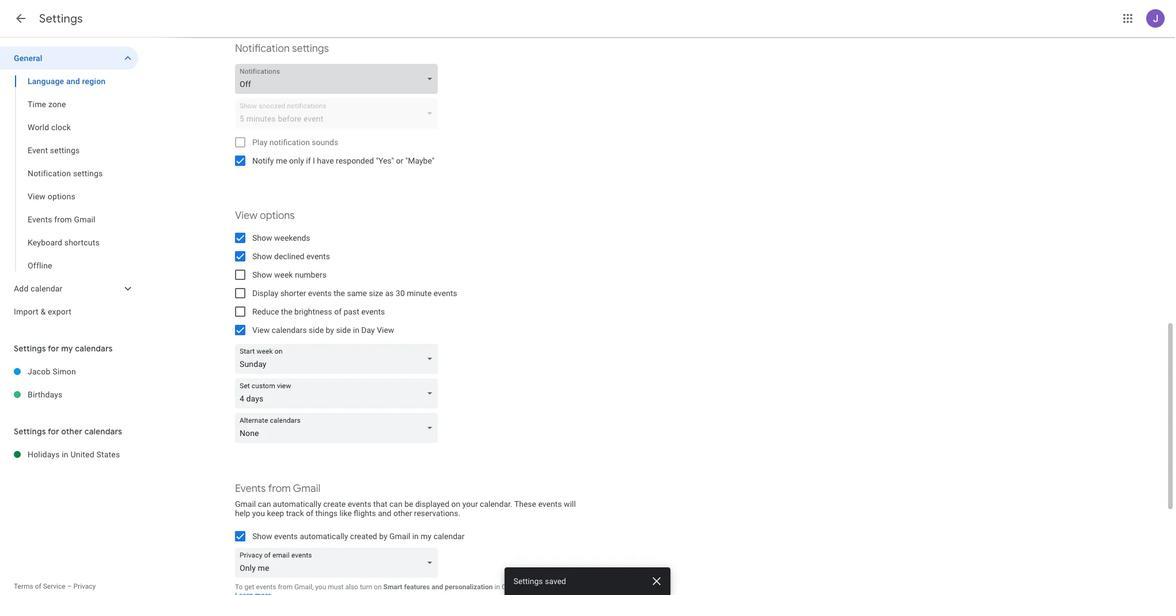 Task type: describe. For each thing, give the bounding box(es) containing it.
united
[[71, 450, 94, 459]]

view right day
[[377, 326, 394, 335]]

tree containing general
[[0, 47, 138, 323]]

show for show week numbers
[[252, 270, 272, 280]]

calendar inside tree
[[31, 284, 63, 293]]

2 can from the left
[[390, 500, 403, 509]]

import & export
[[14, 307, 72, 316]]

features
[[404, 583, 430, 591]]

terms of service link
[[14, 583, 66, 591]]

settings.
[[522, 583, 548, 591]]

group containing language and region
[[0, 70, 138, 277]]

shortcuts
[[64, 238, 100, 247]]

show weekends
[[252, 233, 310, 243]]

to
[[235, 583, 243, 591]]

1 horizontal spatial the
[[334, 289, 345, 298]]

gmail left settings.
[[502, 583, 520, 591]]

day
[[362, 326, 375, 335]]

events down track
[[274, 532, 298, 541]]

track
[[286, 509, 304, 518]]

in left day
[[353, 326, 360, 335]]

birthdays
[[28, 390, 63, 399]]

general
[[14, 54, 42, 63]]

flights
[[354, 509, 376, 518]]

settings saved
[[514, 577, 567, 586]]

gmail,
[[294, 583, 314, 591]]

settings for other calendars
[[14, 426, 122, 437]]

language
[[28, 77, 64, 86]]

view calendars side by side in day view
[[252, 326, 394, 335]]

holidays in united states tree item
[[0, 443, 138, 466]]

notify
[[252, 156, 274, 165]]

1 horizontal spatial notification
[[235, 42, 290, 55]]

gmail up track
[[293, 482, 321, 496]]

only
[[289, 156, 304, 165]]

me
[[276, 156, 287, 165]]

birthdays link
[[28, 383, 138, 406]]

0 vertical spatial other
[[61, 426, 83, 437]]

created
[[350, 532, 377, 541]]

events left will
[[539, 500, 562, 509]]

1 vertical spatial notification settings
[[28, 169, 103, 178]]

automatically inside 'events from gmail gmail can automatically create events that can be displayed on your calendar. these events will help you keep track of things like flights and other reservations.'
[[273, 500, 321, 509]]

displayed
[[415, 500, 450, 509]]

calendars for settings for other calendars
[[85, 426, 122, 437]]

keep
[[267, 509, 284, 518]]

if
[[306, 156, 311, 165]]

keyboard shortcuts
[[28, 238, 100, 247]]

and inside group
[[66, 77, 80, 86]]

notify me only if i have responded "yes" or "maybe"
[[252, 156, 435, 165]]

display
[[252, 289, 278, 298]]

sounds
[[312, 138, 338, 147]]

gmail down be
[[390, 532, 410, 541]]

"yes"
[[376, 156, 394, 165]]

general tree item
[[0, 47, 138, 70]]

view down reduce
[[252, 326, 270, 335]]

notification
[[270, 138, 310, 147]]

view options inside tree
[[28, 192, 75, 201]]

show events automatically created by gmail in my calendar
[[252, 532, 465, 541]]

settings heading
[[39, 12, 83, 26]]

events right get
[[256, 583, 276, 591]]

events from gmail
[[28, 215, 95, 224]]

weekends
[[274, 233, 310, 243]]

time zone
[[28, 100, 66, 109]]

your
[[463, 500, 478, 509]]

1 vertical spatial by
[[379, 532, 388, 541]]

of inside 'events from gmail gmail can automatically create events that can be displayed on your calendar. these events will help you keep track of things like flights and other reservations.'
[[306, 509, 314, 518]]

in down reservations.
[[412, 532, 419, 541]]

states
[[96, 450, 120, 459]]

get
[[245, 583, 254, 591]]

events down size
[[361, 307, 385, 316]]

create
[[323, 500, 346, 509]]

week
[[274, 270, 293, 280]]

events for events from gmail gmail can automatically create events that can be displayed on your calendar. these events will help you keep track of things like flights and other reservations.
[[235, 482, 266, 496]]

must
[[328, 583, 344, 591]]

past
[[344, 307, 360, 316]]

smart
[[384, 583, 403, 591]]

0 vertical spatial calendars
[[272, 326, 307, 335]]

view inside tree
[[28, 192, 46, 201]]

event
[[28, 146, 48, 155]]

saved
[[546, 577, 567, 586]]

show for show events automatically created by gmail in my calendar
[[252, 532, 272, 541]]

or
[[396, 156, 404, 165]]

30
[[396, 289, 405, 298]]

events up reduce the brightness of past events
[[308, 289, 332, 298]]

show for show weekends
[[252, 233, 272, 243]]

2 side from the left
[[336, 326, 351, 335]]

keyboard
[[28, 238, 62, 247]]

for for my
[[48, 343, 59, 354]]

region
[[82, 77, 106, 86]]

will
[[564, 500, 576, 509]]

show declined events
[[252, 252, 330, 261]]

responded
[[336, 156, 374, 165]]

clock
[[51, 123, 71, 132]]

notification inside group
[[28, 169, 71, 178]]

settings for my calendars tree
[[0, 360, 138, 406]]

shorter
[[280, 289, 306, 298]]

from for events from gmail
[[54, 215, 72, 224]]

world clock
[[28, 123, 71, 132]]

these
[[515, 500, 537, 509]]

event settings
[[28, 146, 80, 155]]

add
[[14, 284, 29, 293]]

0 vertical spatial settings
[[292, 42, 329, 55]]

1 horizontal spatial options
[[260, 209, 295, 222]]

to get events from gmail, you must also turn on smart features and personalization in gmail settings.
[[235, 583, 548, 591]]

declined
[[274, 252, 305, 261]]

"maybe"
[[406, 156, 435, 165]]

&
[[41, 307, 46, 316]]

language and region
[[28, 77, 106, 86]]

1 horizontal spatial my
[[421, 532, 432, 541]]



Task type: vqa. For each thing, say whether or not it's contained in the screenshot.
World clock
yes



Task type: locate. For each thing, give the bounding box(es) containing it.
events right minute
[[434, 289, 457, 298]]

1 vertical spatial options
[[260, 209, 295, 222]]

options up events from gmail
[[48, 192, 75, 201]]

0 vertical spatial for
[[48, 343, 59, 354]]

0 horizontal spatial notification
[[28, 169, 71, 178]]

events from gmail gmail can automatically create events that can be displayed on your calendar. these events will help you keep track of things like flights and other reservations.
[[235, 482, 576, 518]]

you right help
[[252, 509, 265, 518]]

on left "your"
[[452, 500, 461, 509]]

by down reduce the brightness of past events
[[326, 326, 334, 335]]

events left that
[[348, 500, 372, 509]]

1 horizontal spatial view options
[[235, 209, 295, 222]]

play notification sounds
[[252, 138, 338, 147]]

2 horizontal spatial and
[[432, 583, 443, 591]]

show for show declined events
[[252, 252, 272, 261]]

0 horizontal spatial notification settings
[[28, 169, 103, 178]]

privacy link
[[73, 583, 96, 591]]

events
[[28, 215, 52, 224], [235, 482, 266, 496]]

on right turn
[[374, 583, 382, 591]]

of left 'past'
[[334, 307, 342, 316]]

import
[[14, 307, 38, 316]]

0 vertical spatial of
[[334, 307, 342, 316]]

1 horizontal spatial of
[[306, 509, 314, 518]]

can right help
[[258, 500, 271, 509]]

like
[[340, 509, 352, 518]]

and right 'features'
[[432, 583, 443, 591]]

3 show from the top
[[252, 270, 272, 280]]

1 horizontal spatial notification settings
[[235, 42, 329, 55]]

2 horizontal spatial of
[[334, 307, 342, 316]]

events inside tree
[[28, 215, 52, 224]]

other
[[61, 426, 83, 437], [394, 509, 412, 518]]

display shorter events the same size as 30 minute events
[[252, 289, 457, 298]]

0 vertical spatial notification settings
[[235, 42, 329, 55]]

from left gmail,
[[278, 583, 293, 591]]

time
[[28, 100, 46, 109]]

settings for settings for other calendars
[[14, 426, 46, 437]]

you inside 'events from gmail gmail can automatically create events that can be displayed on your calendar. these events will help you keep track of things like flights and other reservations.'
[[252, 509, 265, 518]]

1 vertical spatial my
[[421, 532, 432, 541]]

automatically down things
[[300, 532, 348, 541]]

and right flights
[[378, 509, 392, 518]]

0 vertical spatial notification
[[235, 42, 290, 55]]

also
[[345, 583, 358, 591]]

and inside 'events from gmail gmail can automatically create events that can be displayed on your calendar. these events will help you keep track of things like flights and other reservations.'
[[378, 509, 392, 518]]

1 horizontal spatial on
[[452, 500, 461, 509]]

0 horizontal spatial on
[[374, 583, 382, 591]]

terms
[[14, 583, 33, 591]]

1 vertical spatial calendars
[[75, 343, 113, 354]]

minute
[[407, 289, 432, 298]]

2 show from the top
[[252, 252, 272, 261]]

terms of service – privacy
[[14, 583, 96, 591]]

notification settings
[[235, 42, 329, 55], [28, 169, 103, 178]]

help
[[235, 509, 250, 518]]

same
[[347, 289, 367, 298]]

1 horizontal spatial by
[[379, 532, 388, 541]]

on inside 'events from gmail gmail can automatically create events that can be displayed on your calendar. these events will help you keep track of things like flights and other reservations.'
[[452, 500, 461, 509]]

settings for settings saved
[[514, 577, 544, 586]]

automatically
[[273, 500, 321, 509], [300, 532, 348, 541]]

personalization
[[445, 583, 493, 591]]

settings
[[39, 12, 83, 26], [14, 343, 46, 354], [14, 426, 46, 437], [514, 577, 544, 586]]

offline
[[28, 261, 52, 270]]

1 vertical spatial notification
[[28, 169, 71, 178]]

2 for from the top
[[48, 426, 59, 437]]

1 can from the left
[[258, 500, 271, 509]]

birthdays tree item
[[0, 383, 138, 406]]

gmail up shortcuts
[[74, 215, 95, 224]]

0 vertical spatial my
[[61, 343, 73, 354]]

go back image
[[14, 12, 28, 25]]

settings right go back image
[[39, 12, 83, 26]]

1 vertical spatial the
[[281, 307, 293, 316]]

0 horizontal spatial can
[[258, 500, 271, 509]]

0 horizontal spatial the
[[281, 307, 293, 316]]

0 vertical spatial the
[[334, 289, 345, 298]]

from up the keep
[[268, 482, 291, 496]]

view
[[28, 192, 46, 201], [235, 209, 258, 222], [252, 326, 270, 335], [377, 326, 394, 335]]

settings
[[292, 42, 329, 55], [50, 146, 80, 155], [73, 169, 103, 178]]

service
[[43, 583, 66, 591]]

1 horizontal spatial other
[[394, 509, 412, 518]]

1 horizontal spatial events
[[235, 482, 266, 496]]

the
[[334, 289, 345, 298], [281, 307, 293, 316]]

0 horizontal spatial and
[[66, 77, 80, 86]]

0 horizontal spatial options
[[48, 192, 75, 201]]

1 vertical spatial automatically
[[300, 532, 348, 541]]

other up holidays in united states
[[61, 426, 83, 437]]

can left be
[[390, 500, 403, 509]]

4 show from the top
[[252, 532, 272, 541]]

0 horizontal spatial you
[[252, 509, 265, 518]]

0 horizontal spatial side
[[309, 326, 324, 335]]

gmail
[[74, 215, 95, 224], [293, 482, 321, 496], [235, 500, 256, 509], [390, 532, 410, 541], [502, 583, 520, 591]]

calendars up states
[[85, 426, 122, 437]]

2 vertical spatial calendars
[[85, 426, 122, 437]]

show down the keep
[[252, 532, 272, 541]]

options up show weekends
[[260, 209, 295, 222]]

play
[[252, 138, 268, 147]]

calendars down reduce
[[272, 326, 307, 335]]

turn
[[360, 583, 372, 591]]

show week numbers
[[252, 270, 327, 280]]

of right the 'terms'
[[35, 583, 41, 591]]

calendar down reservations.
[[434, 532, 465, 541]]

things
[[316, 509, 338, 518]]

reduce
[[252, 307, 279, 316]]

0 vertical spatial you
[[252, 509, 265, 518]]

jacob simon tree item
[[0, 360, 138, 383]]

holidays in united states link
[[28, 443, 138, 466]]

size
[[369, 289, 383, 298]]

from up keyboard shortcuts
[[54, 215, 72, 224]]

1 vertical spatial on
[[374, 583, 382, 591]]

i
[[313, 156, 315, 165]]

side
[[309, 326, 324, 335], [336, 326, 351, 335]]

of right track
[[306, 509, 314, 518]]

can
[[258, 500, 271, 509], [390, 500, 403, 509]]

events
[[307, 252, 330, 261], [308, 289, 332, 298], [434, 289, 457, 298], [361, 307, 385, 316], [348, 500, 372, 509], [539, 500, 562, 509], [274, 532, 298, 541], [256, 583, 276, 591]]

and left region
[[66, 77, 80, 86]]

my down reservations.
[[421, 532, 432, 541]]

0 vertical spatial events
[[28, 215, 52, 224]]

my up jacob simon tree item on the left bottom of page
[[61, 343, 73, 354]]

1 vertical spatial calendar
[[434, 532, 465, 541]]

1 horizontal spatial can
[[390, 500, 403, 509]]

0 vertical spatial view options
[[28, 192, 75, 201]]

reduce the brightness of past events
[[252, 307, 385, 316]]

view up events from gmail
[[28, 192, 46, 201]]

0 vertical spatial options
[[48, 192, 75, 201]]

1 vertical spatial other
[[394, 509, 412, 518]]

1 horizontal spatial and
[[378, 509, 392, 518]]

numbers
[[295, 270, 327, 280]]

1 vertical spatial view options
[[235, 209, 295, 222]]

settings up the jacob
[[14, 343, 46, 354]]

and
[[66, 77, 80, 86], [378, 509, 392, 518], [432, 583, 443, 591]]

calendar
[[31, 284, 63, 293], [434, 532, 465, 541]]

be
[[405, 500, 413, 509]]

privacy
[[73, 583, 96, 591]]

0 vertical spatial and
[[66, 77, 80, 86]]

as
[[385, 289, 394, 298]]

0 horizontal spatial calendar
[[31, 284, 63, 293]]

0 vertical spatial from
[[54, 215, 72, 224]]

you
[[252, 509, 265, 518], [315, 583, 326, 591]]

calendars for settings for my calendars
[[75, 343, 113, 354]]

0 horizontal spatial other
[[61, 426, 83, 437]]

add calendar
[[14, 284, 63, 293]]

from inside tree
[[54, 215, 72, 224]]

zone
[[48, 100, 66, 109]]

have
[[317, 156, 334, 165]]

events up help
[[235, 482, 266, 496]]

settings left the saved
[[514, 577, 544, 586]]

1 horizontal spatial side
[[336, 326, 351, 335]]

events up numbers
[[307, 252, 330, 261]]

0 vertical spatial calendar
[[31, 284, 63, 293]]

world
[[28, 123, 49, 132]]

by right created
[[379, 532, 388, 541]]

calendars up jacob simon tree item on the left bottom of page
[[75, 343, 113, 354]]

calendar.
[[480, 500, 513, 509]]

settings up the holidays on the left bottom of page
[[14, 426, 46, 437]]

0 vertical spatial automatically
[[273, 500, 321, 509]]

view options up show weekends
[[235, 209, 295, 222]]

from for events from gmail gmail can automatically create events that can be displayed on your calendar. these events will help you keep track of things like flights and other reservations.
[[268, 482, 291, 496]]

settings for my calendars
[[14, 343, 113, 354]]

for up jacob simon
[[48, 343, 59, 354]]

the down shorter on the left of the page
[[281, 307, 293, 316]]

0 horizontal spatial my
[[61, 343, 73, 354]]

events for events from gmail
[[28, 215, 52, 224]]

2 vertical spatial and
[[432, 583, 443, 591]]

in
[[353, 326, 360, 335], [62, 450, 68, 459], [412, 532, 419, 541], [495, 583, 500, 591]]

jacob simon
[[28, 367, 76, 376]]

1 vertical spatial events
[[235, 482, 266, 496]]

0 vertical spatial on
[[452, 500, 461, 509]]

my
[[61, 343, 73, 354], [421, 532, 432, 541]]

1 horizontal spatial calendar
[[434, 532, 465, 541]]

in left united
[[62, 450, 68, 459]]

None field
[[235, 64, 443, 94], [235, 344, 443, 374], [235, 379, 443, 409], [235, 413, 443, 443], [235, 548, 443, 578], [235, 64, 443, 94], [235, 344, 443, 374], [235, 379, 443, 409], [235, 413, 443, 443], [235, 548, 443, 578]]

view up show weekends
[[235, 209, 258, 222]]

of
[[334, 307, 342, 316], [306, 509, 314, 518], [35, 583, 41, 591]]

1 vertical spatial and
[[378, 509, 392, 518]]

2 vertical spatial of
[[35, 583, 41, 591]]

side down reduce the brightness of past events
[[309, 326, 324, 335]]

for up the holidays on the left bottom of page
[[48, 426, 59, 437]]

settings for settings for my calendars
[[14, 343, 46, 354]]

calendar up &
[[31, 284, 63, 293]]

2 vertical spatial settings
[[73, 169, 103, 178]]

export
[[48, 307, 72, 316]]

0 horizontal spatial of
[[35, 583, 41, 591]]

0 horizontal spatial events
[[28, 215, 52, 224]]

from
[[54, 215, 72, 224], [268, 482, 291, 496], [278, 583, 293, 591]]

in inside tree item
[[62, 450, 68, 459]]

1 show from the top
[[252, 233, 272, 243]]

for for other
[[48, 426, 59, 437]]

2 vertical spatial from
[[278, 583, 293, 591]]

tree
[[0, 47, 138, 323]]

holidays
[[28, 450, 60, 459]]

automatically left create
[[273, 500, 321, 509]]

in right personalization
[[495, 583, 500, 591]]

1 vertical spatial of
[[306, 509, 314, 518]]

view options up events from gmail
[[28, 192, 75, 201]]

you left must on the left bottom
[[315, 583, 326, 591]]

1 vertical spatial for
[[48, 426, 59, 437]]

1 vertical spatial you
[[315, 583, 326, 591]]

holidays in united states
[[28, 450, 120, 459]]

from inside 'events from gmail gmail can automatically create events that can be displayed on your calendar. these events will help you keep track of things like flights and other reservations.'
[[268, 482, 291, 496]]

–
[[67, 583, 72, 591]]

options inside group
[[48, 192, 75, 201]]

jacob
[[28, 367, 50, 376]]

group
[[0, 70, 138, 277]]

the left same
[[334, 289, 345, 298]]

1 horizontal spatial you
[[315, 583, 326, 591]]

show down show weekends
[[252, 252, 272, 261]]

0 vertical spatial by
[[326, 326, 334, 335]]

gmail left the keep
[[235, 500, 256, 509]]

settings for settings
[[39, 12, 83, 26]]

other inside 'events from gmail gmail can automatically create events that can be displayed on your calendar. these events will help you keep track of things like flights and other reservations.'
[[394, 509, 412, 518]]

other right that
[[394, 509, 412, 518]]

show left weekends
[[252, 233, 272, 243]]

0 horizontal spatial view options
[[28, 192, 75, 201]]

1 vertical spatial from
[[268, 482, 291, 496]]

1 for from the top
[[48, 343, 59, 354]]

events inside 'events from gmail gmail can automatically create events that can be displayed on your calendar. these events will help you keep track of things like flights and other reservations.'
[[235, 482, 266, 496]]

simon
[[53, 367, 76, 376]]

0 horizontal spatial by
[[326, 326, 334, 335]]

1 vertical spatial settings
[[50, 146, 80, 155]]

1 side from the left
[[309, 326, 324, 335]]

side down 'past'
[[336, 326, 351, 335]]

show up 'display'
[[252, 270, 272, 280]]

brightness
[[295, 307, 332, 316]]

reservations.
[[414, 509, 461, 518]]

events up keyboard
[[28, 215, 52, 224]]



